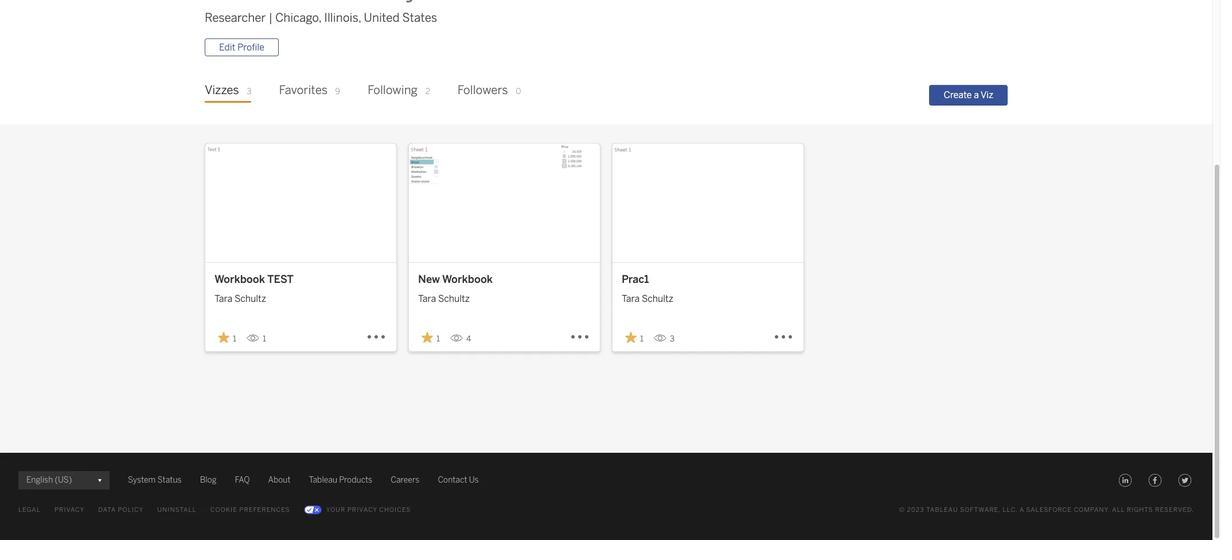 Task type: describe. For each thing, give the bounding box(es) containing it.
your privacy choices
[[326, 506, 411, 514]]

1 view element
[[242, 330, 271, 348]]

policy
[[118, 506, 144, 514]]

careers link
[[391, 474, 420, 487]]

edit profile button
[[205, 39, 279, 56]]

3 tara from the left
[[622, 293, 640, 304]]

1 for prac1
[[640, 334, 644, 344]]

all
[[1113, 506, 1126, 514]]

prac1
[[622, 273, 649, 286]]

3 schultz from the left
[[642, 293, 674, 304]]

united
[[364, 11, 400, 25]]

system
[[128, 475, 156, 485]]

contact us link
[[438, 474, 479, 487]]

0 vertical spatial tableau
[[309, 475, 338, 485]]

workbook thumbnail image for workbook
[[409, 144, 600, 262]]

states
[[402, 11, 437, 25]]

remove favorite button for workbook test
[[215, 328, 242, 347]]

|
[[269, 11, 273, 25]]

tableau products link
[[309, 474, 373, 487]]

careers
[[391, 475, 420, 485]]

blog link
[[200, 474, 217, 487]]

1 workbook from the left
[[215, 273, 265, 286]]

english
[[26, 475, 53, 485]]

faq
[[235, 475, 250, 485]]

about
[[268, 475, 291, 485]]

tara schultz for workbook
[[215, 293, 266, 304]]

tableau products
[[309, 475, 373, 485]]

1 vertical spatial tableau
[[927, 506, 959, 514]]

rights
[[1128, 506, 1154, 514]]

create
[[944, 89, 972, 100]]

following
[[368, 83, 418, 97]]

create a viz button
[[930, 85, 1008, 105]]

status
[[158, 475, 182, 485]]

blog
[[200, 475, 217, 485]]

profile
[[238, 42, 265, 53]]

new workbook
[[418, 273, 493, 286]]

workbook test link
[[215, 272, 387, 288]]

vizzes
[[205, 83, 239, 97]]

english (us)
[[26, 475, 72, 485]]

workbook thumbnail image for test
[[205, 144, 397, 262]]

(us)
[[55, 475, 72, 485]]

data
[[98, 506, 116, 514]]

© 2023 tableau software, llc, a salesforce company. all rights reserved.
[[900, 506, 1195, 514]]

reserved.
[[1156, 506, 1195, 514]]

cookie preferences
[[211, 506, 290, 514]]

illinois,
[[324, 11, 361, 25]]

1 for workbook test
[[233, 334, 236, 344]]

workbook test
[[215, 273, 294, 286]]

4 views element
[[446, 330, 476, 348]]

your
[[326, 506, 346, 514]]

followers
[[458, 83, 508, 97]]

3 tara schultz from the left
[[622, 293, 674, 304]]

faq link
[[235, 474, 250, 487]]

1 vertical spatial 3
[[670, 334, 675, 344]]

tara schultz for new
[[418, 293, 470, 304]]

cookie
[[211, 506, 238, 514]]

researcher | chicago, illinois, united states
[[205, 11, 437, 25]]

llc,
[[1003, 506, 1018, 514]]

favorites
[[279, 83, 328, 97]]

more actions image for workbook test
[[367, 327, 387, 348]]



Task type: locate. For each thing, give the bounding box(es) containing it.
more actions image
[[367, 327, 387, 348], [774, 327, 795, 348]]

prac1 link
[[622, 272, 795, 288]]

tara down prac1
[[622, 293, 640, 304]]

2 workbook thumbnail image from the left
[[409, 144, 600, 262]]

2 horizontal spatial tara schultz link
[[622, 288, 795, 306]]

©
[[900, 506, 906, 514]]

1 horizontal spatial a
[[1020, 506, 1025, 514]]

3
[[247, 87, 252, 97], [670, 334, 675, 344]]

4
[[467, 334, 471, 344]]

schultz
[[235, 293, 266, 304], [438, 293, 470, 304], [642, 293, 674, 304]]

1 more actions image from the left
[[367, 327, 387, 348]]

uninstall link
[[157, 503, 197, 517]]

1 horizontal spatial tara
[[418, 293, 436, 304]]

workbook
[[215, 273, 265, 286], [443, 273, 493, 286]]

tara schultz link for test
[[215, 288, 387, 306]]

about link
[[268, 474, 291, 487]]

privacy link
[[54, 503, 85, 517]]

0 horizontal spatial tara schultz link
[[215, 288, 387, 306]]

workbook thumbnail image
[[205, 144, 397, 262], [409, 144, 600, 262], [613, 144, 804, 262]]

contact
[[438, 475, 467, 485]]

edit
[[219, 42, 236, 53]]

1 horizontal spatial workbook
[[443, 273, 493, 286]]

1 horizontal spatial more actions image
[[774, 327, 795, 348]]

schultz down prac1
[[642, 293, 674, 304]]

your privacy choices link
[[304, 503, 411, 517]]

viz
[[981, 89, 994, 100]]

create a viz
[[944, 89, 994, 100]]

3 tara schultz link from the left
[[622, 288, 795, 306]]

schultz for workbook
[[235, 293, 266, 304]]

0 horizontal spatial remove favorite button
[[215, 328, 242, 347]]

0 horizontal spatial workbook
[[215, 273, 265, 286]]

1 schultz from the left
[[235, 293, 266, 304]]

2 remove favorite button from the left
[[622, 328, 650, 347]]

tara schultz down prac1
[[622, 293, 674, 304]]

0 horizontal spatial schultz
[[235, 293, 266, 304]]

privacy right your
[[348, 506, 377, 514]]

1 inside remove favorite button
[[437, 334, 440, 344]]

0 horizontal spatial tara schultz
[[215, 293, 266, 304]]

0 vertical spatial 3
[[247, 87, 252, 97]]

schultz for new
[[438, 293, 470, 304]]

2 more actions image from the left
[[774, 327, 795, 348]]

0 horizontal spatial privacy
[[54, 506, 85, 514]]

2 1 from the left
[[263, 334, 266, 344]]

2 horizontal spatial tara schultz
[[622, 293, 674, 304]]

company.
[[1075, 506, 1111, 514]]

1 workbook thumbnail image from the left
[[205, 144, 397, 262]]

1 1 from the left
[[233, 334, 236, 344]]

3 1 from the left
[[437, 334, 440, 344]]

2 tara schultz from the left
[[418, 293, 470, 304]]

a left viz
[[974, 89, 979, 100]]

tara schultz down new workbook
[[418, 293, 470, 304]]

0 horizontal spatial tableau
[[309, 475, 338, 485]]

privacy down selected language element
[[54, 506, 85, 514]]

1 privacy from the left
[[54, 506, 85, 514]]

tara for new
[[418, 293, 436, 304]]

tableau right 2023
[[927, 506, 959, 514]]

tara for workbook
[[215, 293, 233, 304]]

1 inside "element"
[[263, 334, 266, 344]]

edit profile
[[219, 42, 265, 53]]

us
[[469, 475, 479, 485]]

1 vertical spatial a
[[1020, 506, 1025, 514]]

remove favorite button for prac1
[[622, 328, 650, 347]]

1
[[233, 334, 236, 344], [263, 334, 266, 344], [437, 334, 440, 344], [640, 334, 644, 344]]

schultz down new workbook
[[438, 293, 470, 304]]

salesforce
[[1027, 506, 1073, 514]]

4 1 from the left
[[640, 334, 644, 344]]

1 horizontal spatial schultz
[[438, 293, 470, 304]]

0 horizontal spatial 3
[[247, 87, 252, 97]]

more actions image for prac1
[[774, 327, 795, 348]]

0 horizontal spatial workbook thumbnail image
[[205, 144, 397, 262]]

0 horizontal spatial more actions image
[[367, 327, 387, 348]]

2 workbook from the left
[[443, 273, 493, 286]]

2 horizontal spatial schultz
[[642, 293, 674, 304]]

chicago,
[[275, 11, 322, 25]]

0 horizontal spatial tara
[[215, 293, 233, 304]]

new
[[418, 273, 440, 286]]

selected language element
[[26, 471, 102, 490]]

test
[[267, 273, 294, 286]]

2 tara from the left
[[418, 293, 436, 304]]

schultz down workbook test
[[235, 293, 266, 304]]

0 horizontal spatial a
[[974, 89, 979, 100]]

uninstall
[[157, 506, 197, 514]]

system status link
[[128, 474, 182, 487]]

2 tara schultz link from the left
[[418, 288, 591, 306]]

1 tara schultz from the left
[[215, 293, 266, 304]]

tara down new
[[418, 293, 436, 304]]

tara down workbook test
[[215, 293, 233, 304]]

1 horizontal spatial workbook thumbnail image
[[409, 144, 600, 262]]

3 views element
[[650, 330, 680, 348]]

tara schultz down workbook test
[[215, 293, 266, 304]]

a inside button
[[974, 89, 979, 100]]

a right llc,
[[1020, 506, 1025, 514]]

1 tara from the left
[[215, 293, 233, 304]]

preferences
[[239, 506, 290, 514]]

1 tara schultz link from the left
[[215, 288, 387, 306]]

tableau
[[309, 475, 338, 485], [927, 506, 959, 514]]

2 schultz from the left
[[438, 293, 470, 304]]

1 horizontal spatial tableau
[[927, 506, 959, 514]]

researcher
[[205, 11, 266, 25]]

1 horizontal spatial remove favorite button
[[622, 328, 650, 347]]

1 for new workbook
[[437, 334, 440, 344]]

legal
[[18, 506, 41, 514]]

products
[[339, 475, 373, 485]]

1 remove favorite button from the left
[[215, 328, 242, 347]]

2 horizontal spatial workbook thumbnail image
[[613, 144, 804, 262]]

2
[[426, 87, 430, 97]]

0
[[516, 87, 521, 97]]

1 horizontal spatial tara schultz
[[418, 293, 470, 304]]

privacy
[[54, 506, 85, 514], [348, 506, 377, 514]]

workbook right new
[[443, 273, 493, 286]]

tara schultz link
[[215, 288, 387, 306], [418, 288, 591, 306], [622, 288, 795, 306]]

software,
[[961, 506, 1001, 514]]

Remove Favorite button
[[418, 328, 446, 347]]

tableau up your
[[309, 475, 338, 485]]

privacy inside 'link'
[[348, 506, 377, 514]]

new workbook link
[[418, 272, 591, 288]]

1 horizontal spatial 3
[[670, 334, 675, 344]]

9
[[336, 87, 340, 97]]

data policy
[[98, 506, 144, 514]]

workbook left test
[[215, 273, 265, 286]]

system status
[[128, 475, 182, 485]]

cookie preferences button
[[211, 503, 290, 517]]

2 privacy from the left
[[348, 506, 377, 514]]

tara
[[215, 293, 233, 304], [418, 293, 436, 304], [622, 293, 640, 304]]

2 horizontal spatial tara
[[622, 293, 640, 304]]

data policy link
[[98, 503, 144, 517]]

1 horizontal spatial privacy
[[348, 506, 377, 514]]

contact us
[[438, 475, 479, 485]]

choices
[[379, 506, 411, 514]]

tara schultz link for workbook
[[418, 288, 591, 306]]

more actions image
[[570, 327, 591, 348]]

tara schultz
[[215, 293, 266, 304], [418, 293, 470, 304], [622, 293, 674, 304]]

0 vertical spatial a
[[974, 89, 979, 100]]

3 workbook thumbnail image from the left
[[613, 144, 804, 262]]

1 horizontal spatial tara schultz link
[[418, 288, 591, 306]]

a
[[974, 89, 979, 100], [1020, 506, 1025, 514]]

2023
[[908, 506, 925, 514]]

Remove Favorite button
[[215, 328, 242, 347], [622, 328, 650, 347]]

legal link
[[18, 503, 41, 517]]



Task type: vqa. For each thing, say whether or not it's contained in the screenshot.


